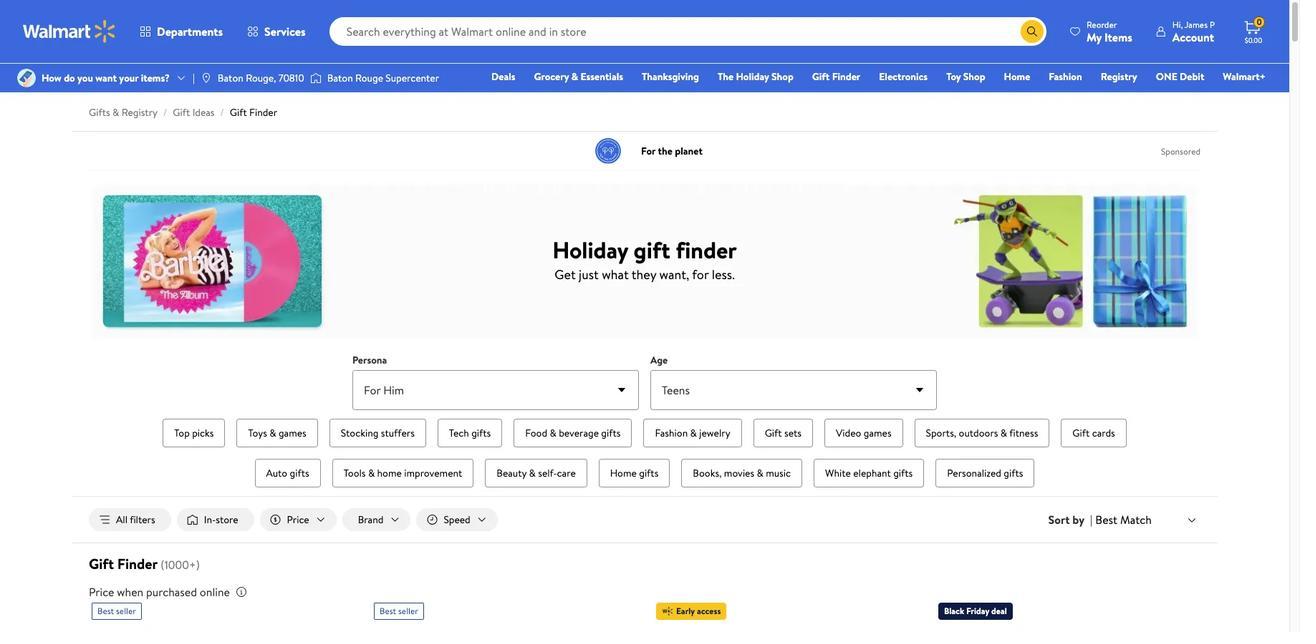 Task type: describe. For each thing, give the bounding box(es) containing it.
fashion & jewelry list item
[[641, 416, 745, 451]]

persona
[[353, 353, 387, 368]]

tools & home improvement
[[344, 467, 463, 481]]

Walmart Site-Wide search field
[[329, 17, 1047, 46]]

black friday deal
[[945, 606, 1008, 618]]

personalized
[[948, 467, 1002, 481]]

age
[[651, 353, 668, 368]]

registry link
[[1095, 69, 1144, 85]]

do
[[64, 71, 75, 85]]

all filters button
[[89, 509, 171, 532]]

lego creator 3 in 1 exotic parrot building toy set, transforms to 3 different animal figures - from colorful parrot, to swimming fish, to cute frog, creative toys for kids ages 7 and up, 31136 image
[[92, 627, 300, 633]]

video games button
[[825, 419, 904, 448]]

friday
[[967, 606, 990, 618]]

gift cards list item
[[1059, 416, 1130, 451]]

movies
[[725, 467, 755, 481]]

thanksgiving link
[[636, 69, 706, 85]]

holiday gift finder image
[[92, 184, 1198, 339]]

gifts for auto gifts
[[290, 467, 309, 481]]

& for tools & home improvement
[[368, 467, 375, 481]]

one debit link
[[1150, 69, 1212, 85]]

what
[[602, 266, 629, 283]]

sponsored
[[1162, 145, 1201, 157]]

fashion for fashion
[[1050, 70, 1083, 84]]

video games list item
[[822, 416, 906, 451]]

early
[[677, 606, 695, 618]]

0 vertical spatial holiday
[[736, 70, 770, 84]]

electronics
[[880, 70, 928, 84]]

grocery & essentials link
[[528, 69, 630, 85]]

gift left ideas
[[173, 105, 190, 120]]

& left fitness
[[1001, 426, 1008, 441]]

group containing top picks
[[123, 416, 1167, 491]]

personalized gifts
[[948, 467, 1024, 481]]

baton rouge supercenter
[[327, 71, 439, 85]]

search icon image
[[1027, 26, 1038, 37]]

store
[[216, 513, 238, 528]]

food
[[526, 426, 548, 441]]

legal information image
[[236, 587, 247, 599]]

toys & games
[[248, 426, 307, 441]]

personalized gifts button
[[936, 459, 1035, 488]]

items?
[[141, 71, 170, 85]]

& for toys & games
[[270, 426, 276, 441]]

0 vertical spatial gift finder link
[[806, 69, 867, 85]]

supercenter
[[386, 71, 439, 85]]

you
[[77, 71, 93, 85]]

want
[[96, 71, 117, 85]]

1 seller from the left
[[116, 606, 136, 618]]

food & beverage gifts
[[526, 426, 621, 441]]

tools & home improvement button
[[332, 459, 474, 488]]

2 best seller from the left
[[380, 606, 418, 618]]

home for home gifts
[[611, 467, 637, 481]]

gifts & registry link
[[89, 105, 158, 120]]

white elephant gifts
[[826, 467, 913, 481]]

in-
[[204, 513, 216, 528]]

registry inside registry link
[[1101, 70, 1138, 84]]

stocking stuffers
[[341, 426, 415, 441]]

account
[[1173, 29, 1215, 45]]

all
[[116, 513, 128, 528]]

personalized gifts list item
[[933, 457, 1038, 491]]

gift ideas link
[[173, 105, 215, 120]]

less.
[[712, 266, 735, 283]]

jewelry
[[700, 426, 731, 441]]

home link
[[998, 69, 1037, 85]]

deal
[[992, 606, 1008, 618]]

essentials
[[581, 70, 624, 84]]

white elephant gifts button
[[814, 459, 925, 488]]

| inside sort and filter section element
[[1091, 513, 1093, 528]]

sets
[[785, 426, 802, 441]]

70810
[[279, 71, 304, 85]]

brand button
[[342, 509, 411, 532]]

just
[[579, 266, 599, 283]]

top picks button
[[163, 419, 225, 448]]

 image for how
[[17, 69, 36, 87]]

gifts inside button
[[894, 467, 913, 481]]

sports, outdoors & fitness list item
[[912, 416, 1053, 451]]

cards
[[1093, 426, 1116, 441]]

sort and filter section element
[[72, 497, 1218, 543]]

rouge,
[[246, 71, 276, 85]]

price for price
[[287, 513, 309, 528]]

price for price when purchased online
[[89, 585, 114, 601]]

shop inside "link"
[[964, 70, 986, 84]]

departments
[[157, 24, 223, 39]]

auto gifts button
[[255, 459, 321, 488]]

beauty & self-care list item
[[483, 457, 590, 491]]

gifts for home gifts
[[639, 467, 659, 481]]

finder for gift finder (1000+)
[[117, 555, 158, 574]]

fashion link
[[1043, 69, 1089, 85]]

tech gifts list item
[[435, 416, 506, 451]]

baton for baton rouge, 70810
[[218, 71, 244, 85]]

video games
[[836, 426, 892, 441]]

food & beverage gifts button
[[514, 419, 633, 448]]

tools & home improvement list item
[[329, 457, 477, 491]]

2 / from the left
[[220, 105, 224, 120]]

tech
[[449, 426, 469, 441]]

match
[[1121, 512, 1153, 528]]

how do you want your items?
[[42, 71, 170, 85]]

thanksgiving
[[642, 70, 700, 84]]

holiday gift finder get just what they want, for less.
[[553, 234, 737, 283]]

books, movies & music button
[[682, 459, 803, 488]]

the holiday shop link
[[712, 69, 801, 85]]

departments button
[[128, 14, 235, 49]]

books,
[[693, 467, 722, 481]]

all filters
[[116, 513, 155, 528]]

sort
[[1049, 513, 1070, 528]]

walmart+ link
[[1217, 69, 1273, 85]]

price button
[[260, 509, 337, 532]]

gift sets
[[765, 426, 802, 441]]

the
[[718, 70, 734, 84]]

care
[[557, 467, 576, 481]]

baton for baton rouge supercenter
[[327, 71, 353, 85]]

gifts
[[89, 105, 110, 120]]

2 seller from the left
[[399, 606, 418, 618]]

toys & games button
[[237, 419, 318, 448]]

debit
[[1181, 70, 1205, 84]]

early access
[[677, 606, 721, 618]]



Task type: vqa. For each thing, say whether or not it's contained in the screenshot.
& for Grocery & Essentials
yes



Task type: locate. For each thing, give the bounding box(es) containing it.
beauty
[[497, 467, 527, 481]]

finder up when
[[117, 555, 158, 574]]

0 vertical spatial price
[[287, 513, 309, 528]]

sort by |
[[1049, 513, 1093, 528]]

0 horizontal spatial fashion
[[655, 426, 688, 441]]

baton rouge, 70810
[[218, 71, 304, 85]]

fashion & jewelry
[[655, 426, 731, 441]]

tech gifts
[[449, 426, 491, 441]]

gifts up sort and filter section element
[[639, 467, 659, 481]]

1 horizontal spatial fashion
[[1050, 70, 1083, 84]]

/ right ideas
[[220, 105, 224, 120]]

home gifts
[[611, 467, 659, 481]]

gift left cards
[[1073, 426, 1090, 441]]

tech gifts button
[[438, 419, 503, 448]]

best match
[[1096, 512, 1153, 528]]

1 horizontal spatial baton
[[327, 71, 353, 85]]

0 horizontal spatial /
[[163, 105, 167, 120]]

home gifts button
[[599, 459, 670, 488]]

gift left 'sets'
[[765, 426, 782, 441]]

0 horizontal spatial finder
[[117, 555, 158, 574]]

&
[[572, 70, 579, 84], [113, 105, 119, 120], [270, 426, 276, 441], [550, 426, 557, 441], [691, 426, 697, 441], [1001, 426, 1008, 441], [368, 467, 375, 481], [529, 467, 536, 481], [757, 467, 764, 481]]

home gifts list item
[[596, 457, 673, 491]]

books, movies & music list item
[[679, 457, 806, 491]]

 image right 70810
[[310, 71, 322, 85]]

hi, james p account
[[1173, 18, 1216, 45]]

top picks list item
[[160, 416, 228, 451]]

james
[[1185, 18, 1208, 30]]

games inside "button"
[[864, 426, 892, 441]]

1 / from the left
[[163, 105, 167, 120]]

(1000+)
[[161, 558, 200, 573]]

p
[[1210, 18, 1216, 30]]

shop left gift finder at the top right of the page
[[772, 70, 794, 84]]

2 vertical spatial finder
[[117, 555, 158, 574]]

price down auto gifts list item
[[287, 513, 309, 528]]

finder
[[833, 70, 861, 84], [250, 105, 277, 120], [117, 555, 158, 574]]

best match button
[[1093, 511, 1201, 530]]

gift for gift finder
[[813, 70, 830, 84]]

fashion & jewelry button
[[644, 419, 742, 448]]

/ left the gift ideas link
[[163, 105, 167, 120]]

baton
[[218, 71, 244, 85], [327, 71, 353, 85]]

0 horizontal spatial seller
[[116, 606, 136, 618]]

gift right the holiday shop link
[[813, 70, 830, 84]]

stocking stuffers button
[[330, 419, 426, 448]]

0 horizontal spatial |
[[193, 71, 195, 85]]

picks
[[192, 426, 214, 441]]

outdoors
[[959, 426, 999, 441]]

fashion for fashion & jewelry
[[655, 426, 688, 441]]

0 vertical spatial registry
[[1101, 70, 1138, 84]]

0
[[1257, 16, 1263, 28]]

self-
[[538, 467, 557, 481]]

& left music
[[757, 467, 764, 481]]

online
[[200, 585, 230, 601]]

seller
[[116, 606, 136, 618], [399, 606, 418, 618]]

1 horizontal spatial  image
[[310, 71, 322, 85]]

elephant
[[854, 467, 892, 481]]

0 horizontal spatial gift finder link
[[230, 105, 277, 120]]

& for fashion & jewelry
[[691, 426, 697, 441]]

games inside button
[[279, 426, 307, 441]]

gift down all filters button
[[89, 555, 114, 574]]

1 horizontal spatial registry
[[1101, 70, 1138, 84]]

gift inside gift cards "button"
[[1073, 426, 1090, 441]]

brand
[[358, 513, 384, 528]]

fitness
[[1010, 426, 1039, 441]]

0 vertical spatial finder
[[833, 70, 861, 84]]

black
[[945, 606, 965, 618]]

1 vertical spatial gift finder link
[[230, 105, 277, 120]]

sports,
[[926, 426, 957, 441]]

gift finder link down baton rouge, 70810
[[230, 105, 277, 120]]

gifts right elephant on the right bottom of the page
[[894, 467, 913, 481]]

price
[[287, 513, 309, 528], [89, 585, 114, 601]]

1 best seller from the left
[[97, 606, 136, 618]]

 image for baton
[[310, 71, 322, 85]]

0 horizontal spatial best seller
[[97, 606, 136, 618]]

deals link
[[485, 69, 522, 85]]

fashion right home link
[[1050, 70, 1083, 84]]

0 horizontal spatial shop
[[772, 70, 794, 84]]

group
[[123, 416, 1167, 491]]

1 vertical spatial registry
[[122, 105, 158, 120]]

0 vertical spatial fashion
[[1050, 70, 1083, 84]]

0 horizontal spatial  image
[[17, 69, 36, 87]]

1 vertical spatial home
[[611, 467, 637, 481]]

grocery
[[534, 70, 569, 84]]

1 horizontal spatial finder
[[250, 105, 277, 120]]

registry
[[1101, 70, 1138, 84], [122, 105, 158, 120]]

gift sets list item
[[751, 416, 816, 451]]

 image
[[201, 72, 212, 84]]

home down search icon
[[1005, 70, 1031, 84]]

1 vertical spatial price
[[89, 585, 114, 601]]

0 horizontal spatial games
[[279, 426, 307, 441]]

home
[[377, 467, 402, 481]]

holiday
[[736, 70, 770, 84], [553, 234, 629, 266]]

Search search field
[[329, 17, 1047, 46]]

1 horizontal spatial shop
[[964, 70, 986, 84]]

1 vertical spatial finder
[[250, 105, 277, 120]]

gift for gift sets
[[765, 426, 782, 441]]

home up sort and filter section element
[[611, 467, 637, 481]]

1 vertical spatial fashion
[[655, 426, 688, 441]]

1 horizontal spatial holiday
[[736, 70, 770, 84]]

stocking stuffers list item
[[327, 416, 429, 451]]

0 horizontal spatial price
[[89, 585, 114, 601]]

1 horizontal spatial seller
[[399, 606, 418, 618]]

gift for gift finder (1000+)
[[89, 555, 114, 574]]

finder for gift finder
[[833, 70, 861, 84]]

holiday inside holiday gift finder get just what they want, for less.
[[553, 234, 629, 266]]

& for grocery & essentials
[[572, 70, 579, 84]]

 image left how
[[17, 69, 36, 87]]

1 horizontal spatial games
[[864, 426, 892, 441]]

gift right ideas
[[230, 105, 247, 120]]

toys
[[248, 426, 267, 441]]

improvement
[[404, 467, 463, 481]]

1 shop from the left
[[772, 70, 794, 84]]

services
[[265, 24, 306, 39]]

2 horizontal spatial best
[[1096, 512, 1118, 528]]

& left the jewelry
[[691, 426, 697, 441]]

tools
[[344, 467, 366, 481]]

how
[[42, 71, 62, 85]]

finder
[[676, 234, 737, 266]]

0 horizontal spatial best
[[97, 606, 114, 618]]

1 horizontal spatial best
[[380, 606, 396, 618]]

gift finder (1000+)
[[89, 555, 200, 574]]

portable basketball hoop goal basketball hoop system height adjustable 7 ft. 6 in. - 10 ft. with 44 inch indoor outdoor pvc backboard material image
[[939, 627, 1147, 633]]

1 games from the left
[[279, 426, 307, 441]]

when
[[117, 585, 144, 601]]

& for beauty & self-care
[[529, 467, 536, 481]]

& right toys on the left bottom
[[270, 426, 276, 441]]

gift inside gift finder 'link'
[[813, 70, 830, 84]]

walmart image
[[23, 20, 116, 43]]

1 horizontal spatial home
[[1005, 70, 1031, 84]]

1 vertical spatial |
[[1091, 513, 1093, 528]]

0 vertical spatial home
[[1005, 70, 1031, 84]]

speed
[[444, 513, 471, 528]]

apple airpods pro (2nd generation) - lightning image
[[657, 627, 864, 633]]

price inside dropdown button
[[287, 513, 309, 528]]

auto
[[266, 467, 288, 481]]

gifts right tech
[[472, 426, 491, 441]]

shop
[[772, 70, 794, 84], [964, 70, 986, 84]]

games right toys on the left bottom
[[279, 426, 307, 441]]

your
[[119, 71, 139, 85]]

beverage
[[559, 426, 599, 441]]

2 horizontal spatial finder
[[833, 70, 861, 84]]

gifts right beverage
[[602, 426, 621, 441]]

food & beverage gifts list item
[[511, 416, 635, 451]]

| right by
[[1091, 513, 1093, 528]]

top
[[174, 426, 190, 441]]

& for food & beverage gifts
[[550, 426, 557, 441]]

| up the gift ideas link
[[193, 71, 195, 85]]

|
[[193, 71, 195, 85], [1091, 513, 1093, 528]]

gifts right auto
[[290, 467, 309, 481]]

sports, outdoors & fitness button
[[915, 419, 1050, 448]]

walmart+
[[1224, 70, 1266, 84]]

0 horizontal spatial holiday
[[553, 234, 629, 266]]

& right grocery in the left of the page
[[572, 70, 579, 84]]

baton left the rouge,
[[218, 71, 244, 85]]

 image
[[17, 69, 36, 87], [310, 71, 322, 85]]

0 horizontal spatial home
[[611, 467, 637, 481]]

& left self-
[[529, 467, 536, 481]]

gifts for tech gifts
[[472, 426, 491, 441]]

registry down your
[[122, 105, 158, 120]]

video
[[836, 426, 862, 441]]

1 vertical spatial holiday
[[553, 234, 629, 266]]

& right tools
[[368, 467, 375, 481]]

home for home
[[1005, 70, 1031, 84]]

auto gifts
[[266, 467, 309, 481]]

toys & games list item
[[234, 416, 321, 451]]

$0.00
[[1246, 35, 1263, 45]]

items
[[1105, 29, 1133, 45]]

top picks
[[174, 426, 214, 441]]

0 horizontal spatial baton
[[218, 71, 244, 85]]

music
[[766, 467, 791, 481]]

finder down the rouge,
[[250, 105, 277, 120]]

grocery & essentials
[[534, 70, 624, 84]]

filters
[[130, 513, 155, 528]]

home
[[1005, 70, 1031, 84], [611, 467, 637, 481]]

best inside popup button
[[1096, 512, 1118, 528]]

books, movies & music
[[693, 467, 791, 481]]

gift finder link left electronics
[[806, 69, 867, 85]]

in-store button
[[177, 509, 254, 532]]

in-store
[[204, 513, 238, 528]]

& right gifts
[[113, 105, 119, 120]]

1 horizontal spatial gift finder link
[[806, 69, 867, 85]]

price left when
[[89, 585, 114, 601]]

shop right "toy"
[[964, 70, 986, 84]]

toy
[[947, 70, 962, 84]]

0 vertical spatial |
[[193, 71, 195, 85]]

gift inside gift sets button
[[765, 426, 782, 441]]

2 shop from the left
[[964, 70, 986, 84]]

finder left electronics
[[833, 70, 861, 84]]

gift for gift cards
[[1073, 426, 1090, 441]]

they
[[632, 266, 657, 283]]

fashion inside button
[[655, 426, 688, 441]]

gifts right personalized
[[1004, 467, 1024, 481]]

gifts for personalized gifts
[[1004, 467, 1024, 481]]

purchased
[[146, 585, 197, 601]]

2 games from the left
[[864, 426, 892, 441]]

2 baton from the left
[[327, 71, 353, 85]]

1 horizontal spatial /
[[220, 105, 224, 120]]

toy shop
[[947, 70, 986, 84]]

want,
[[660, 266, 690, 283]]

baton left rouge
[[327, 71, 353, 85]]

best seller
[[97, 606, 136, 618], [380, 606, 418, 618]]

white elephant gifts list item
[[811, 457, 928, 491]]

games right video
[[864, 426, 892, 441]]

fashion
[[1050, 70, 1083, 84], [655, 426, 688, 441]]

& for gifts & registry / gift ideas / gift finder
[[113, 105, 119, 120]]

services button
[[235, 14, 318, 49]]

1 horizontal spatial best seller
[[380, 606, 418, 618]]

auto gifts list item
[[252, 457, 324, 491]]

1 baton from the left
[[218, 71, 244, 85]]

1 horizontal spatial |
[[1091, 513, 1093, 528]]

home inside button
[[611, 467, 637, 481]]

beauty & self-care
[[497, 467, 576, 481]]

1 horizontal spatial price
[[287, 513, 309, 528]]

& right food
[[550, 426, 557, 441]]

fashion left the jewelry
[[655, 426, 688, 441]]

registry down items
[[1101, 70, 1138, 84]]

by
[[1073, 513, 1085, 528]]

0 horizontal spatial registry
[[122, 105, 158, 120]]



